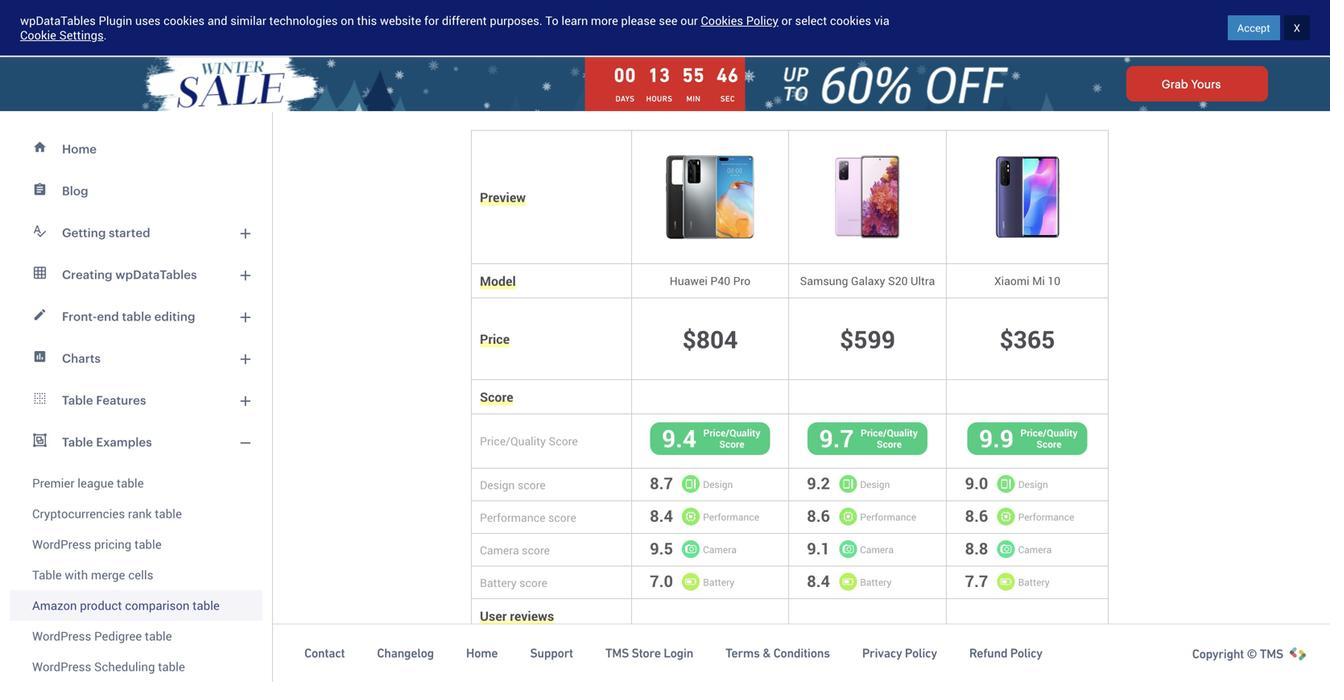 Task type: describe. For each thing, give the bounding box(es) containing it.
the
[[602, 87, 620, 100]]

score down user reviews
[[506, 652, 534, 668]]

link
[[703, 87, 723, 100]]

policy for refund policy
[[1011, 646, 1043, 661]]

cryptocurrencies rank table link
[[10, 499, 263, 529]]

yours
[[1191, 77, 1221, 90]]

7.8 24 reviews
[[841, 636, 895, 679]]

9.9 price/quality score
[[979, 421, 1078, 454]]

example for example 3
[[645, 23, 688, 38]]

9.0
[[965, 472, 988, 494]]

1
[[517, 23, 523, 38]]

terms
[[726, 646, 760, 661]]

premier league table link
[[10, 463, 263, 499]]

0 horizontal spatial home
[[62, 142, 97, 156]]

editing
[[154, 309, 195, 323]]

price/quality for 9.4
[[703, 426, 761, 439]]

. inside wpdatatables plugin uses cookies and similar technologies on this website for different purposes. to learn more please see our cookies policy or select cookies via cookie settings .
[[104, 27, 107, 43]]

table for wordpress pricing table
[[134, 536, 162, 552]]

table for cryptocurrencies rank table
[[155, 505, 182, 522]]

refund policy
[[970, 646, 1043, 661]]

copyright © tms
[[1193, 647, 1284, 661]]

this inside wpdatatables plugin uses cookies and similar technologies on this website for different purposes. to learn more please see our cookies policy or select cookies via cookie settings .
[[357, 12, 377, 29]]

design score
[[480, 477, 546, 492]]

samsung
[[800, 273, 848, 288]]

price/quality score
[[480, 433, 578, 449]]

on inside wpdatatables plugin uses cookies and similar technologies on this website for different purposes. to learn more please see our cookies policy or select cookies via cookie settings .
[[341, 12, 354, 29]]

example 2
[[558, 23, 610, 38]]

like
[[489, 87, 508, 100]]

score for 8.4
[[548, 510, 576, 525]]

xiaomi
[[994, 273, 1030, 288]]

or
[[782, 12, 792, 29]]

00
[[614, 64, 636, 86]]

example for example 4
[[732, 23, 776, 38]]

example for example 2
[[558, 23, 601, 38]]

wordpress pedigree table link
[[10, 621, 263, 652]]

price
[[480, 330, 510, 347]]

score for 9.4
[[720, 438, 745, 451]]

example 3 link
[[628, 10, 714, 50]]

s20
[[888, 273, 908, 288]]

user for user score
[[480, 652, 503, 668]]

example for example 1
[[470, 23, 514, 38]]

9.1 for 9.1 48 reviews
[[1010, 636, 1045, 669]]

score for 9.9
[[1037, 438, 1062, 451]]

7.0
[[650, 570, 673, 592]]

scheduling
[[94, 658, 155, 675]]

Search form search field
[[339, 17, 879, 39]]

design for 9.0
[[1018, 478, 1048, 491]]

amazon product comparison table
[[32, 597, 220, 614]]

design up performance score
[[480, 477, 515, 492]]

battery for 8.4
[[860, 576, 892, 589]]

1 vertical spatial home
[[466, 646, 498, 661]]

table right a
[[459, 87, 486, 100]]

website
[[380, 12, 421, 29]]

get started link
[[1165, 9, 1314, 48]]

samsung galaxy s20 ultra
[[800, 273, 935, 288]]

reviews down battery score on the left bottom of page
[[510, 607, 554, 625]]

tutorial
[[622, 87, 662, 100]]

cookie
[[20, 27, 56, 43]]

2 cookies from the left
[[830, 12, 871, 29]]

camera for 8.8
[[1018, 543, 1052, 556]]

score for 9.5
[[522, 542, 550, 558]]

p40
[[711, 273, 731, 288]]

1 horizontal spatial tms
[[1260, 647, 1284, 661]]

9.2
[[807, 472, 830, 494]]

wordpress for wordpress pricing table
[[32, 536, 91, 552]]

refund policy link
[[970, 645, 1043, 661]]

getting started link
[[10, 212, 263, 254]]

pedigree
[[94, 628, 142, 644]]

policy inside wpdatatables plugin uses cookies and similar technologies on this website for different purposes. to learn more please see our cookies policy or select cookies via cookie settings .
[[746, 12, 779, 29]]

1 cookies from the left
[[163, 12, 205, 29]]

copyright
[[1193, 647, 1244, 661]]

table examples link
[[10, 421, 263, 463]]

46
[[717, 64, 739, 86]]

cookies
[[701, 12, 743, 29]]

via
[[874, 12, 890, 29]]

grab
[[1162, 77, 1189, 90]]

by
[[533, 87, 546, 100]]

example 3
[[645, 23, 698, 38]]

user reviews
[[480, 607, 554, 625]]

to
[[546, 12, 559, 29]]

9.7
[[819, 421, 854, 454]]

model
[[480, 272, 516, 289]]

conditions
[[774, 646, 830, 661]]

preview
[[480, 188, 526, 206]]

terms & conditions
[[726, 646, 830, 661]]

pro
[[733, 273, 751, 288]]

battery score
[[480, 575, 548, 590]]

for
[[424, 12, 439, 29]]

creating wpdatatables link
[[10, 254, 263, 296]]

started
[[109, 226, 150, 240]]

mi
[[1033, 273, 1045, 288]]

changelog
[[377, 646, 434, 661]]

1 horizontal spatial .
[[723, 87, 726, 100]]

wpdatatables plugin uses cookies and similar technologies on this website for different purposes. to learn more please see our cookies policy or select cookies via cookie settings .
[[20, 12, 890, 43]]

wordpress pedigree table
[[32, 628, 172, 644]]

2 8.6 from the left
[[965, 505, 988, 527]]

privacy
[[862, 646, 902, 661]]

league
[[78, 475, 114, 491]]

started
[[1231, 20, 1269, 36]]

support
[[530, 646, 573, 661]]

rank
[[128, 505, 152, 522]]

5
[[866, 23, 872, 38]]

example 2 link
[[541, 10, 627, 50]]

tms inside 'link'
[[605, 646, 629, 661]]

accept
[[1238, 21, 1271, 35]]

13
[[648, 64, 671, 86]]

9.4
[[662, 421, 697, 454]]

8.4 for performance
[[650, 505, 673, 527]]

get
[[1211, 20, 1228, 36]]

wpdatatables inside wpdatatables plugin uses cookies and similar technologies on this website for different purposes. to learn more please see our cookies policy or select cookies via cookie settings .
[[20, 12, 96, 29]]

tms store login
[[605, 646, 694, 661]]

19
[[683, 663, 696, 679]]

plugin
[[99, 12, 132, 29]]



Task type: locate. For each thing, give the bounding box(es) containing it.
table for table features
[[62, 393, 93, 407]]

getting started
[[62, 226, 150, 240]]

3 wordpress from the top
[[32, 658, 91, 675]]

wordpress inside "wordpress scheduling table" link
[[32, 658, 91, 675]]

wpdatatables - tables and charts manager wordpress plugin image
[[16, 14, 170, 43]]

technologies
[[269, 12, 338, 29]]

blog link
[[10, 170, 263, 212]]

table with merge cells
[[32, 567, 153, 583]]

table inside wordpress pedigree table link
[[145, 628, 172, 644]]

2 wordpress from the top
[[32, 628, 91, 644]]

1 vertical spatial user
[[480, 652, 503, 668]]

1 vertical spatial on
[[664, 87, 678, 100]]

price/quality for 9.7
[[861, 426, 918, 439]]

price/quality inside 9.4 price/quality score
[[703, 426, 761, 439]]

1 horizontal spatial 9.1
[[1010, 636, 1045, 669]]

example
[[470, 23, 514, 38], [558, 23, 601, 38], [645, 23, 688, 38], [732, 23, 776, 38], [819, 23, 863, 38]]

0 horizontal spatial 9.1
[[807, 538, 830, 559]]

reviews down privacy
[[856, 663, 895, 679]]

1 vertical spatial home link
[[466, 645, 498, 661]]

wordpress
[[32, 536, 91, 552], [32, 628, 91, 644], [32, 658, 91, 675]]

x button
[[1284, 15, 1310, 40]]

9.1 right refund
[[1010, 636, 1045, 669]]

reviews inside 9.9 19 reviews
[[699, 663, 737, 679]]

0 vertical spatial home link
[[10, 128, 263, 170]]

table inside amazon product comparison table link
[[193, 597, 220, 614]]

charts link
[[10, 337, 263, 379]]

0 horizontal spatial cookies
[[163, 12, 205, 29]]

0 horizontal spatial policy
[[746, 12, 779, 29]]

1 wordpress from the top
[[32, 536, 91, 552]]

0 horizontal spatial on
[[341, 12, 354, 29]]

1 vertical spatial .
[[723, 87, 726, 100]]

0 vertical spatial 9.9
[[979, 421, 1014, 454]]

8.4 up the 9.5
[[650, 505, 673, 527]]

table for wordpress pedigree table
[[145, 628, 172, 644]]

terms & conditions link
[[726, 645, 830, 661]]

0 horizontal spatial 8.6
[[807, 505, 830, 527]]

battery down camera score
[[480, 575, 517, 590]]

5 example from the left
[[819, 23, 863, 38]]

grab yours link
[[1127, 66, 1268, 101]]

1 vertical spatial 9.1
[[1010, 636, 1045, 669]]

on right technologies
[[341, 12, 354, 29]]

1 horizontal spatial on
[[664, 87, 678, 100]]

policy left 'or'
[[746, 12, 779, 29]]

battery right 7.0
[[703, 576, 735, 589]]

tms left "store"
[[605, 646, 629, 661]]

policy up '48'
[[1011, 646, 1043, 661]]

2 example from the left
[[558, 23, 601, 38]]

table with merge cells link
[[10, 560, 263, 590]]

1 horizontal spatial cookies
[[830, 12, 871, 29]]

0 horizontal spatial home link
[[10, 128, 263, 170]]

wordpress inside wordpress pedigree table link
[[32, 628, 91, 644]]

reviews right 19
[[699, 663, 737, 679]]

support link
[[530, 645, 573, 661]]

policy
[[746, 12, 779, 29], [905, 646, 937, 661], [1011, 646, 1043, 661]]

2 vertical spatial wordpress
[[32, 658, 91, 675]]

table down the comparison
[[145, 628, 172, 644]]

table up cells
[[134, 536, 162, 552]]

see
[[659, 12, 678, 29]]

table up the cryptocurrencies rank table link
[[117, 475, 144, 491]]

design for 9.2
[[860, 478, 890, 491]]

cookies policy link
[[701, 12, 779, 29]]

contact link
[[304, 645, 345, 661]]

wordpress up with
[[32, 536, 91, 552]]

price/quality inside 9.9 price/quality score
[[1021, 426, 1078, 439]]

home down user reviews
[[466, 646, 498, 661]]

example 5
[[819, 23, 872, 38]]

2 horizontal spatial policy
[[1011, 646, 1043, 661]]

table up premier league table
[[62, 435, 93, 449]]

sec
[[721, 94, 735, 103]]

home up blog
[[62, 142, 97, 156]]

table inside wordpress pricing table link
[[134, 536, 162, 552]]

on down 13
[[664, 87, 678, 100]]

cryptocurrencies rank table
[[32, 505, 182, 522]]

amazon
[[32, 597, 77, 614]]

0 vertical spatial 9.1
[[807, 538, 830, 559]]

9.9 for 9.9 price/quality score
[[979, 421, 1014, 454]]

table right end
[[122, 309, 151, 323]]

battery for 7.7
[[1018, 576, 1050, 589]]

3 example from the left
[[645, 23, 688, 38]]

x
[[1294, 21, 1301, 35]]

. left uses
[[104, 27, 107, 43]]

end
[[97, 309, 119, 323]]

cryptocurrencies
[[32, 505, 125, 522]]

table down the charts
[[62, 393, 93, 407]]

table down wordpress pedigree table link
[[158, 658, 185, 675]]

wpdatatables left plugin
[[20, 12, 96, 29]]

this left the website
[[357, 12, 377, 29]]

1 vertical spatial wordpress
[[32, 628, 91, 644]]

accept button
[[1228, 15, 1280, 40]]

design down 9.7 price/quality score
[[860, 478, 890, 491]]

example left 5
[[819, 23, 863, 38]]

1 vertical spatial 9.9
[[693, 636, 728, 669]]

8.4 for battery
[[807, 570, 830, 592]]

table inside front-end table editing link
[[122, 309, 151, 323]]

examples
[[96, 435, 152, 449]]

9.5
[[650, 538, 673, 559]]

camera for 9.1
[[860, 543, 894, 556]]

0 vertical spatial 8.4
[[650, 505, 673, 527]]

table left with
[[32, 567, 62, 583]]

example left '2'
[[558, 23, 601, 38]]

premier
[[32, 475, 75, 491]]

0 horizontal spatial 9.9
[[693, 636, 728, 669]]

home link up blog
[[10, 128, 263, 170]]

policy right privacy
[[905, 646, 937, 661]]

wordpress for wordpress scheduling table
[[32, 658, 91, 675]]

score inside 9.7 price/quality score
[[877, 438, 902, 451]]

1 8.6 from the left
[[807, 505, 830, 527]]

design down 9.4 price/quality score
[[703, 478, 733, 491]]

this left by
[[510, 87, 530, 100]]

user down battery score on the left bottom of page
[[480, 607, 507, 625]]

reviews inside 7.8 24 reviews
[[856, 663, 895, 679]]

example left 4
[[732, 23, 776, 38]]

with
[[65, 567, 88, 583]]

24
[[841, 663, 853, 679]]

1 vertical spatial table
[[62, 435, 93, 449]]

wordpress for wordpress pedigree table
[[32, 628, 91, 644]]

$365
[[1000, 322, 1055, 355]]

cells
[[128, 567, 153, 583]]

you can create a table like this by following the tutorial on this link .
[[367, 87, 726, 100]]

select
[[795, 12, 827, 29]]

1 horizontal spatial this
[[510, 87, 530, 100]]

charts
[[62, 351, 101, 365]]

this down 55
[[681, 87, 701, 100]]

example for example 5
[[819, 23, 863, 38]]

9.1 inside 9.1 48 reviews
[[1010, 636, 1045, 669]]

8.4
[[650, 505, 673, 527], [807, 570, 830, 592]]

design down 9.9 price/quality score at the bottom
[[1018, 478, 1048, 491]]

0 vertical spatial wordpress
[[32, 536, 91, 552]]

0 horizontal spatial 8.4
[[650, 505, 673, 527]]

privacy policy link
[[862, 645, 937, 661]]

9.9 for 9.9 19 reviews
[[693, 636, 728, 669]]

9.1 48 reviews
[[1001, 636, 1055, 679]]

wordpress inside wordpress pricing table link
[[32, 536, 91, 552]]

similar
[[230, 12, 266, 29]]

example left 1
[[470, 23, 514, 38]]

0 horizontal spatial .
[[104, 27, 107, 43]]

score inside 9.9 price/quality score
[[1037, 438, 1062, 451]]

score for 8.7
[[518, 477, 546, 492]]

0 vertical spatial on
[[341, 12, 354, 29]]

price/quality for 9.9
[[1021, 426, 1078, 439]]

9.1
[[807, 538, 830, 559], [1010, 636, 1045, 669]]

more
[[591, 12, 618, 29]]

design for 8.7
[[703, 478, 733, 491]]

reviews right '48'
[[1016, 663, 1055, 679]]

table inside the cryptocurrencies rank table link
[[155, 505, 182, 522]]

8.6 up 8.8 at the bottom
[[965, 505, 988, 527]]

1 horizontal spatial policy
[[905, 646, 937, 661]]

table for premier league table
[[117, 475, 144, 491]]

our
[[681, 12, 698, 29]]

score up performance score
[[518, 477, 546, 492]]

score up camera score
[[548, 510, 576, 525]]

example 4 link
[[715, 10, 802, 50]]

1 vertical spatial 8.4
[[807, 570, 830, 592]]

tms right ©
[[1260, 647, 1284, 661]]

table right rank
[[155, 505, 182, 522]]

front-
[[62, 309, 97, 323]]

wpdatatables up editing
[[115, 267, 197, 281]]

0 vertical spatial table
[[62, 393, 93, 407]]

score down performance score
[[522, 542, 550, 558]]

score up user reviews
[[520, 575, 548, 590]]

example left 3
[[645, 23, 688, 38]]

4
[[778, 23, 785, 38]]

$804
[[683, 322, 738, 355]]

9.9 left the &
[[693, 636, 728, 669]]

2 vertical spatial table
[[32, 567, 62, 583]]

user down user reviews
[[480, 652, 503, 668]]

48
[[1001, 663, 1013, 679]]

camera
[[480, 542, 519, 558], [703, 543, 737, 556], [860, 543, 894, 556], [1018, 543, 1052, 556]]

1 example from the left
[[470, 23, 514, 38]]

0 horizontal spatial wpdatatables
[[20, 12, 96, 29]]

wordpress pricing table link
[[10, 529, 263, 560]]

table for table with merge cells
[[32, 567, 62, 583]]

cookies left and
[[163, 12, 205, 29]]

grab yours
[[1162, 77, 1221, 90]]

wordpress down amazon
[[32, 628, 91, 644]]

reviews
[[510, 607, 554, 625], [699, 663, 737, 679], [856, 663, 895, 679], [1016, 663, 1055, 679]]

creating
[[62, 267, 113, 281]]

4 example from the left
[[732, 23, 776, 38]]

reviews for 9.9
[[699, 663, 737, 679]]

premier league table
[[32, 475, 144, 491]]

1 horizontal spatial 8.4
[[807, 570, 830, 592]]

table inside "wordpress scheduling table" link
[[158, 658, 185, 675]]

on
[[341, 12, 354, 29], [664, 87, 678, 100]]

9.9 up the 9.0
[[979, 421, 1014, 454]]

0 vertical spatial user
[[480, 607, 507, 625]]

camera for 9.5
[[703, 543, 737, 556]]

merge
[[91, 567, 125, 583]]

0 vertical spatial .
[[104, 27, 107, 43]]

1 horizontal spatial 9.9
[[979, 421, 1014, 454]]

score inside 9.4 price/quality score
[[720, 438, 745, 451]]

8.6 down 9.2 on the bottom right of page
[[807, 505, 830, 527]]

0 horizontal spatial this
[[357, 12, 377, 29]]

1 horizontal spatial 8.6
[[965, 505, 988, 527]]

example 5 link
[[803, 10, 889, 50]]

table
[[459, 87, 486, 100], [122, 309, 151, 323], [117, 475, 144, 491], [155, 505, 182, 522], [134, 536, 162, 552], [193, 597, 220, 614], [145, 628, 172, 644], [158, 658, 185, 675]]

table right the comparison
[[193, 597, 220, 614]]

battery up 7.8
[[860, 576, 892, 589]]

home link down user reviews
[[466, 645, 498, 661]]

9.1 down 9.2 on the bottom right of page
[[807, 538, 830, 559]]

front-end table editing link
[[10, 296, 263, 337]]

can
[[390, 87, 410, 100]]

login
[[664, 646, 694, 661]]

reviews for 7.8
[[856, 663, 895, 679]]

table inside premier league table link
[[117, 475, 144, 491]]

table for table examples
[[62, 435, 93, 449]]

table for wordpress scheduling table
[[158, 658, 185, 675]]

home
[[62, 142, 97, 156], [466, 646, 498, 661]]

huawei p40 pro
[[670, 273, 751, 288]]

9.1 for 9.1
[[807, 538, 830, 559]]

battery for 7.0
[[703, 576, 735, 589]]

2 horizontal spatial this
[[681, 87, 701, 100]]

battery right 7.7
[[1018, 576, 1050, 589]]

user for user reviews
[[480, 607, 507, 625]]

reviews for 9.1
[[1016, 663, 1055, 679]]

8.8
[[965, 538, 988, 559]]

1 horizontal spatial home link
[[466, 645, 498, 661]]

0 horizontal spatial tms
[[605, 646, 629, 661]]

0 vertical spatial home
[[62, 142, 97, 156]]

1 horizontal spatial home
[[466, 646, 498, 661]]

uses
[[135, 12, 161, 29]]

1 vertical spatial wpdatatables
[[115, 267, 197, 281]]

cookies left via
[[830, 12, 871, 29]]

changelog link
[[377, 645, 434, 661]]

2 user from the top
[[480, 652, 503, 668]]

wordpress scheduling table link
[[10, 652, 263, 682]]

1 user from the top
[[480, 607, 507, 625]]

9.9 inside 9.9 19 reviews
[[693, 636, 728, 669]]

table for front-end table editing
[[122, 309, 151, 323]]

reviews inside 9.1 48 reviews
[[1016, 663, 1055, 679]]

score for 9.7
[[877, 438, 902, 451]]

8.4 up conditions
[[807, 570, 830, 592]]

policy for privacy policy
[[905, 646, 937, 661]]

battery
[[480, 575, 517, 590], [703, 576, 735, 589], [860, 576, 892, 589], [1018, 576, 1050, 589]]

front-end table editing
[[62, 309, 195, 323]]

price/quality inside 9.7 price/quality score
[[861, 426, 918, 439]]

comparison
[[125, 597, 190, 614]]

score for 7.0
[[520, 575, 548, 590]]

0 vertical spatial wpdatatables
[[20, 12, 96, 29]]

amazon product comparison table link
[[10, 590, 263, 621]]

. down 46
[[723, 87, 726, 100]]

1 horizontal spatial wpdatatables
[[115, 267, 197, 281]]

wordpress down wordpress pedigree table
[[32, 658, 91, 675]]



Task type: vqa. For each thing, say whether or not it's contained in the screenshot.
9.9 corresponding to 9.9 Price/Quality Score
yes



